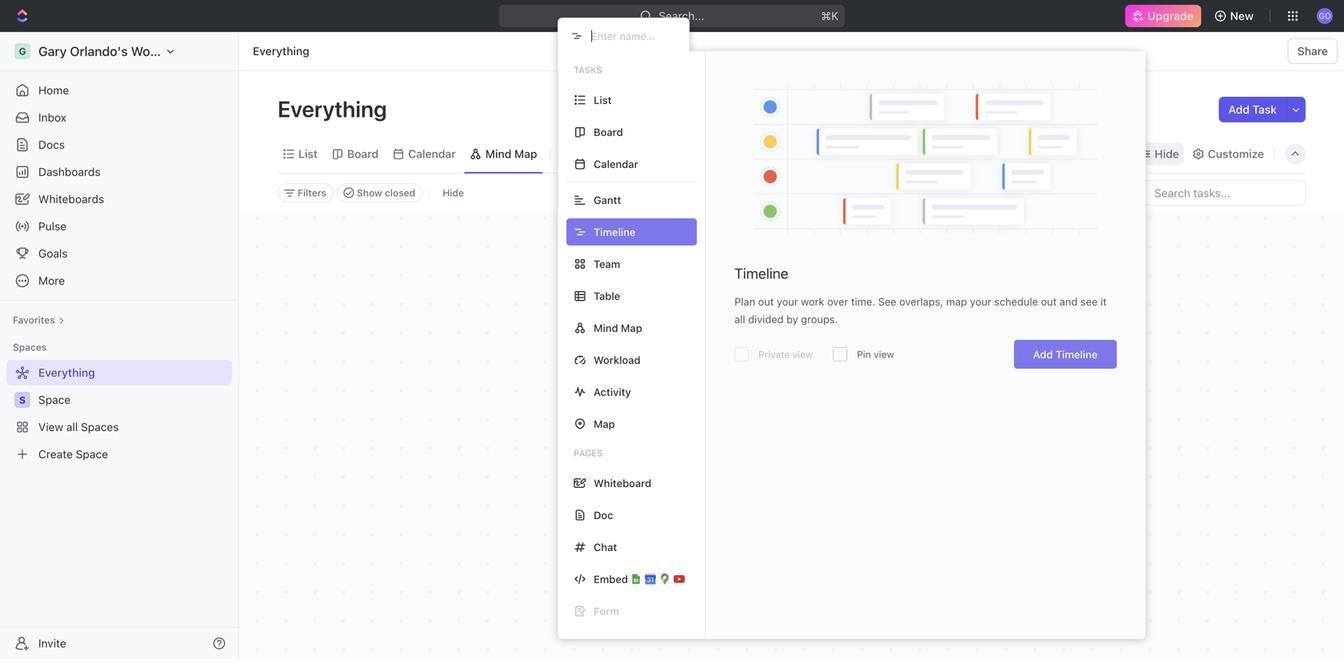 Task type: locate. For each thing, give the bounding box(es) containing it.
1 vertical spatial board
[[347, 147, 379, 160]]

view
[[578, 147, 604, 160]]

time.
[[852, 296, 876, 308]]

1 horizontal spatial mind map
[[594, 322, 643, 334]]

mind map
[[486, 147, 538, 160], [594, 322, 643, 334]]

1 horizontal spatial view
[[874, 349, 895, 360]]

tree inside "sidebar" navigation
[[6, 360, 232, 467]]

whiteboard
[[594, 477, 652, 489]]

favorites
[[13, 315, 55, 326]]

calendar
[[408, 147, 456, 160], [594, 158, 639, 170]]

new
[[1231, 9, 1254, 22]]

out
[[758, 296, 774, 308], [1041, 296, 1057, 308]]

share
[[1298, 44, 1329, 58]]

hide down 'calendar' link
[[443, 187, 464, 198]]

0 vertical spatial everything
[[253, 44, 310, 58]]

Enter name... field
[[590, 29, 676, 43]]

1 vertical spatial timeline
[[1056, 349, 1098, 361]]

search button
[[1070, 143, 1133, 165]]

mind right 'calendar' link
[[486, 147, 512, 160]]

show closed
[[357, 187, 416, 198]]

map left view button
[[515, 147, 538, 160]]

0 horizontal spatial map
[[515, 147, 538, 160]]

out left "and"
[[1041, 296, 1057, 308]]

0 horizontal spatial mind map
[[486, 147, 538, 160]]

docs link
[[6, 132, 232, 158]]

2 out from the left
[[1041, 296, 1057, 308]]

customize button
[[1188, 143, 1269, 165]]

0 horizontal spatial your
[[777, 296, 799, 308]]

0 vertical spatial map
[[515, 147, 538, 160]]

0 horizontal spatial mind
[[486, 147, 512, 160]]

1 vertical spatial everything
[[278, 96, 392, 122]]

see
[[879, 296, 897, 308]]

mind down table
[[594, 322, 618, 334]]

board up the view on the top of the page
[[594, 126, 623, 138]]

task
[[1253, 103, 1277, 116]]

plan out your work over time. see overlaps, map your schedule out and see it all divided by groups.
[[735, 296, 1107, 325]]

add down schedule on the right of the page
[[1034, 349, 1053, 361]]

home
[[38, 84, 69, 97]]

⌘k
[[822, 9, 839, 22]]

embed
[[594, 573, 628, 585]]

1 horizontal spatial mind
[[594, 322, 618, 334]]

add left task
[[1229, 103, 1250, 116]]

view right private
[[793, 349, 813, 360]]

1 horizontal spatial out
[[1041, 296, 1057, 308]]

board
[[594, 126, 623, 138], [347, 147, 379, 160]]

map down activity at the left of the page
[[594, 418, 615, 430]]

activity
[[594, 386, 631, 398]]

0 vertical spatial add
[[1229, 103, 1250, 116]]

add task
[[1229, 103, 1277, 116]]

pin view
[[857, 349, 895, 360]]

2 vertical spatial map
[[594, 418, 615, 430]]

1 horizontal spatial timeline
[[1056, 349, 1098, 361]]

it
[[1101, 296, 1107, 308]]

mind
[[486, 147, 512, 160], [594, 322, 618, 334]]

0 horizontal spatial add
[[1034, 349, 1053, 361]]

closed
[[385, 187, 416, 198]]

1 vertical spatial hide
[[443, 187, 464, 198]]

2 horizontal spatial map
[[621, 322, 643, 334]]

form
[[594, 606, 620, 618]]

add inside button
[[1229, 103, 1250, 116]]

0 horizontal spatial out
[[758, 296, 774, 308]]

sidebar navigation
[[0, 32, 239, 660]]

pulse link
[[6, 214, 232, 239]]

1 out from the left
[[758, 296, 774, 308]]

view button
[[558, 135, 610, 173]]

show closed button
[[337, 183, 423, 203]]

by
[[787, 313, 799, 325]]

view
[[793, 349, 813, 360], [874, 349, 895, 360]]

add for add timeline
[[1034, 349, 1053, 361]]

timeline
[[735, 265, 789, 282], [1056, 349, 1098, 361]]

0 horizontal spatial timeline
[[735, 265, 789, 282]]

2 view from the left
[[874, 349, 895, 360]]

add timeline
[[1034, 349, 1098, 361]]

timeline down "and"
[[1056, 349, 1098, 361]]

0 horizontal spatial calendar
[[408, 147, 456, 160]]

0 horizontal spatial view
[[793, 349, 813, 360]]

whiteboards link
[[6, 186, 232, 212]]

map up workload
[[621, 322, 643, 334]]

1 horizontal spatial hide
[[1155, 147, 1180, 160]]

view right pin
[[874, 349, 895, 360]]

new button
[[1208, 3, 1264, 29]]

1 horizontal spatial map
[[594, 418, 615, 430]]

hide right search
[[1155, 147, 1180, 160]]

upgrade
[[1148, 9, 1194, 22]]

0 vertical spatial mind map
[[486, 147, 538, 160]]

your right the map
[[970, 296, 992, 308]]

mind map left view button
[[486, 147, 538, 160]]

list left board link
[[299, 147, 318, 160]]

add
[[1229, 103, 1250, 116], [1034, 349, 1053, 361]]

favorites button
[[6, 311, 71, 330]]

hide inside button
[[443, 187, 464, 198]]

your up by
[[777, 296, 799, 308]]

0 vertical spatial list
[[594, 94, 612, 106]]

1 vertical spatial add
[[1034, 349, 1053, 361]]

0 vertical spatial mind
[[486, 147, 512, 160]]

0 horizontal spatial hide
[[443, 187, 464, 198]]

list down tasks
[[594, 94, 612, 106]]

your
[[777, 296, 799, 308], [970, 296, 992, 308]]

hide button
[[436, 183, 471, 203]]

everything
[[253, 44, 310, 58], [278, 96, 392, 122]]

1 horizontal spatial your
[[970, 296, 992, 308]]

hide
[[1155, 147, 1180, 160], [443, 187, 464, 198]]

calendar up hide button
[[408, 147, 456, 160]]

goals
[[38, 247, 68, 260]]

list
[[594, 94, 612, 106], [299, 147, 318, 160]]

0 horizontal spatial board
[[347, 147, 379, 160]]

board up show
[[347, 147, 379, 160]]

1 view from the left
[[793, 349, 813, 360]]

inbox
[[38, 111, 66, 124]]

0 vertical spatial hide
[[1155, 147, 1180, 160]]

share button
[[1288, 38, 1338, 64]]

board link
[[344, 143, 379, 165]]

1 vertical spatial mind map
[[594, 322, 643, 334]]

1 horizontal spatial add
[[1229, 103, 1250, 116]]

list link
[[295, 143, 318, 165]]

see
[[1081, 296, 1098, 308]]

inbox link
[[6, 105, 232, 130]]

1 horizontal spatial board
[[594, 126, 623, 138]]

timeline up 'plan'
[[735, 265, 789, 282]]

hide button
[[1136, 143, 1184, 165]]

team
[[594, 258, 621, 270]]

mind map up workload
[[594, 322, 643, 334]]

calendar up gantt
[[594, 158, 639, 170]]

out up "divided"
[[758, 296, 774, 308]]

plan
[[735, 296, 756, 308]]

0 horizontal spatial list
[[299, 147, 318, 160]]

no
[[703, 486, 722, 503]]

calendar link
[[405, 143, 456, 165]]

0 vertical spatial board
[[594, 126, 623, 138]]

tree
[[6, 360, 232, 467]]

map
[[515, 147, 538, 160], [621, 322, 643, 334], [594, 418, 615, 430]]

1 vertical spatial map
[[621, 322, 643, 334]]



Task type: vqa. For each thing, say whether or not it's contained in the screenshot.
Team Space link
no



Task type: describe. For each thing, give the bounding box(es) containing it.
search
[[1091, 147, 1128, 160]]

mind map link
[[482, 143, 538, 165]]

search...
[[659, 9, 705, 22]]

overlaps,
[[900, 296, 944, 308]]

doc
[[594, 509, 614, 521]]

spaces
[[13, 342, 47, 353]]

home link
[[6, 78, 232, 103]]

everything link
[[249, 42, 314, 61]]

2 your from the left
[[970, 296, 992, 308]]

view button
[[558, 143, 610, 165]]

dashboards
[[38, 165, 101, 178]]

groups.
[[801, 313, 838, 325]]

found.
[[839, 486, 881, 503]]

and
[[1060, 296, 1078, 308]]

mind inside mind map link
[[486, 147, 512, 160]]

table
[[594, 290, 621, 302]]

1 horizontal spatial calendar
[[594, 158, 639, 170]]

docs
[[38, 138, 65, 151]]

1 vertical spatial mind
[[594, 322, 618, 334]]

map
[[947, 296, 968, 308]]

add for add task
[[1229, 103, 1250, 116]]

hide inside dropdown button
[[1155, 147, 1180, 160]]

pin
[[857, 349, 871, 360]]

board inside board link
[[347, 147, 379, 160]]

divided
[[748, 313, 784, 325]]

0 vertical spatial timeline
[[735, 265, 789, 282]]

matching
[[725, 486, 787, 503]]

map inside mind map link
[[515, 147, 538, 160]]

pulse
[[38, 220, 67, 233]]

1 horizontal spatial list
[[594, 94, 612, 106]]

pages
[[574, 448, 603, 459]]

add task button
[[1219, 97, 1287, 122]]

1 your from the left
[[777, 296, 799, 308]]

over
[[828, 296, 849, 308]]

Search tasks... text field
[[1145, 181, 1305, 205]]

tasks
[[574, 65, 602, 75]]

work
[[801, 296, 825, 308]]

private
[[759, 349, 790, 360]]

customize
[[1208, 147, 1265, 160]]

no matching results found.
[[703, 486, 881, 503]]

whiteboards
[[38, 192, 104, 206]]

show
[[357, 187, 382, 198]]

all
[[735, 313, 746, 325]]

dashboards link
[[6, 159, 232, 185]]

private view
[[759, 349, 813, 360]]

gantt
[[594, 194, 621, 206]]

schedule
[[995, 296, 1039, 308]]

view for pin view
[[874, 349, 895, 360]]

1 vertical spatial list
[[299, 147, 318, 160]]

results
[[790, 486, 835, 503]]

chat
[[594, 541, 617, 553]]

invite
[[38, 637, 66, 650]]

upgrade link
[[1126, 5, 1202, 27]]

goals link
[[6, 241, 232, 267]]

workload
[[594, 354, 641, 366]]

view for private view
[[793, 349, 813, 360]]



